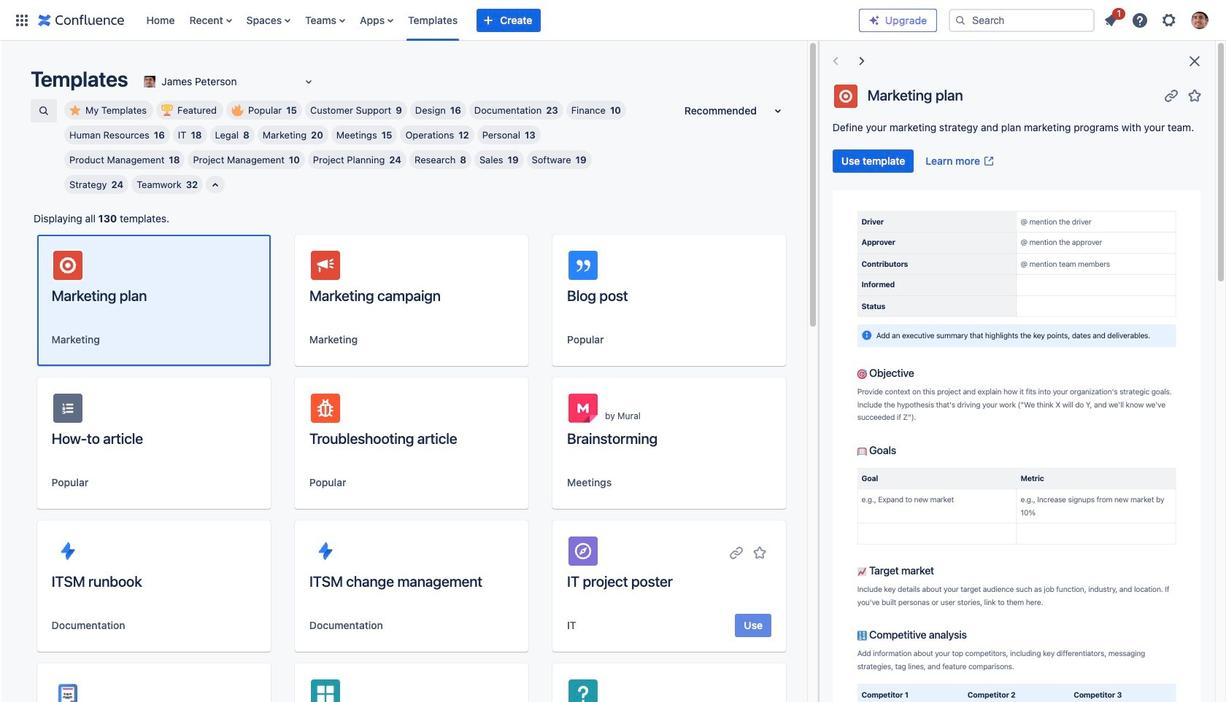 Task type: locate. For each thing, give the bounding box(es) containing it.
Search field
[[949, 8, 1095, 32]]

search image
[[955, 14, 966, 26]]

fewer categories image
[[207, 177, 224, 194]]

0 horizontal spatial list
[[139, 0, 859, 41]]

premium image
[[869, 14, 880, 26]]

list
[[139, 0, 859, 41], [1098, 5, 1218, 33]]

banner
[[0, 0, 1226, 41]]

star it project poster image
[[751, 545, 769, 562]]

close image
[[1186, 53, 1204, 70]]

confluence image
[[38, 11, 124, 29], [38, 11, 124, 29]]

previous template image
[[827, 53, 844, 70]]

share link image left star marketing plan icon
[[1163, 87, 1180, 104]]

1 horizontal spatial list
[[1098, 5, 1218, 33]]

None search field
[[949, 8, 1095, 32]]

share link image left star it project poster icon
[[728, 545, 745, 562]]

appswitcher icon image
[[13, 11, 31, 29]]

0 horizontal spatial share link image
[[728, 545, 745, 562]]

0 vertical spatial share link image
[[1163, 87, 1180, 104]]

share link image
[[1163, 87, 1180, 104], [728, 545, 745, 562]]

help icon image
[[1131, 11, 1149, 29]]

group
[[833, 150, 1001, 173]]

next template image
[[853, 53, 871, 70]]

list for premium icon
[[1098, 5, 1218, 33]]

None text field
[[141, 74, 144, 89]]

list item
[[1098, 5, 1126, 32]]

star marketing plan image
[[1186, 87, 1204, 104]]



Task type: vqa. For each thing, say whether or not it's contained in the screenshot.
Help Icon
yes



Task type: describe. For each thing, give the bounding box(es) containing it.
open image
[[300, 73, 318, 91]]

list item inside list
[[1098, 5, 1126, 32]]

global element
[[9, 0, 859, 41]]

1 horizontal spatial share link image
[[1163, 87, 1180, 104]]

notification icon image
[[1102, 11, 1120, 29]]

list for the appswitcher icon
[[139, 0, 859, 41]]

your profile and preferences image
[[1191, 11, 1209, 29]]

open search bar image
[[38, 105, 50, 117]]

settings icon image
[[1161, 11, 1178, 29]]

1 vertical spatial share link image
[[728, 545, 745, 562]]



